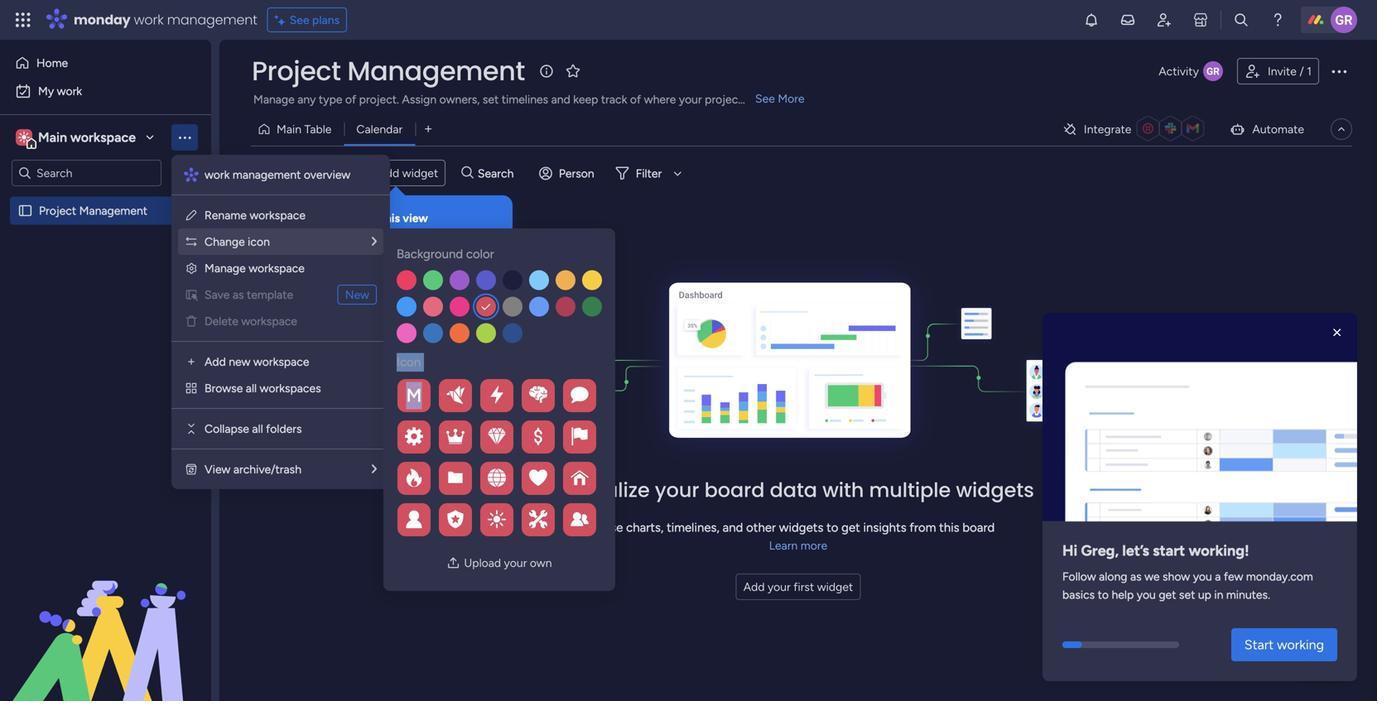 Task type: describe. For each thing, give the bounding box(es) containing it.
public board image
[[17, 203, 33, 219]]

home
[[36, 56, 68, 70]]

automate button
[[1223, 116, 1311, 142]]

more inside use charts, timelines, and other widgets to get insights from this board learn more
[[801, 539, 828, 553]]

main table
[[277, 122, 332, 136]]

filter
[[636, 166, 662, 180]]

main workspace button
[[12, 123, 162, 152]]

start working button
[[1231, 629, 1338, 662]]

any
[[298, 92, 316, 106]]

data
[[770, 476, 817, 504]]

delete workspace image
[[185, 315, 198, 328]]

person button
[[532, 160, 604, 187]]

lottie animation image for workspace options image lottie animation "element"
[[0, 534, 211, 702]]

2 vertical spatial work
[[205, 168, 230, 182]]

lottie animation element for notifications icon
[[1043, 313, 1358, 528]]

1 vertical spatial management
[[233, 168, 301, 182]]

see plans button
[[267, 7, 347, 32]]

change icon
[[205, 235, 270, 249]]

timelines, inside add widgets to this view visualize your board using charts, timelines, and more got it
[[296, 244, 344, 258]]

main table button
[[251, 116, 344, 142]]

lottie animation image for lottie animation "element" corresponding to notifications icon
[[1043, 320, 1358, 528]]

work for my
[[57, 84, 82, 98]]

show board description image
[[537, 63, 556, 80]]

learn more link
[[769, 537, 828, 554]]

arrow down image
[[668, 163, 688, 183]]

background color
[[397, 247, 494, 262]]

1 of from the left
[[345, 92, 356, 106]]

m
[[406, 385, 422, 407]]

0 horizontal spatial you
[[1137, 588, 1156, 602]]

charts, inside add widgets to this view visualize your board using charts, timelines, and more got it
[[432, 227, 467, 242]]

person
[[559, 166, 594, 180]]

calendar button
[[344, 116, 415, 142]]

add for add widget
[[378, 166, 399, 180]]

more
[[778, 92, 805, 106]]

project
[[705, 92, 743, 106]]

save as template
[[205, 288, 293, 302]]

this inside add widgets to this view visualize your board using charts, timelines, and more got it
[[380, 211, 400, 225]]

1 horizontal spatial board
[[705, 476, 765, 504]]

invite
[[1268, 64, 1297, 78]]

monday work management
[[74, 10, 257, 29]]

see for see more
[[755, 92, 775, 106]]

workspace for main workspace
[[70, 130, 136, 145]]

1 vertical spatial widgets
[[956, 476, 1034, 504]]

1 horizontal spatial management
[[347, 53, 525, 89]]

widgets inside add widgets to this view visualize your board using charts, timelines, and more got it
[[320, 211, 363, 225]]

add for add new workspace
[[205, 355, 226, 369]]

new for new task
[[258, 166, 282, 180]]

1 horizontal spatial project management
[[252, 53, 525, 89]]

see more link
[[754, 90, 806, 107]]

charts, inside use charts, timelines, and other widgets to get insights from this board learn more
[[626, 520, 664, 535]]

from
[[910, 520, 936, 535]]

collapse
[[205, 422, 249, 436]]

board inside add widgets to this view visualize your board using charts, timelines, and more got it
[[369, 227, 399, 242]]

see for see plans
[[290, 13, 309, 27]]

add your first widget button
[[736, 574, 861, 600]]

collapse all folders
[[205, 422, 302, 436]]

using
[[402, 227, 429, 242]]

few
[[1224, 570, 1244, 584]]

select product image
[[15, 12, 31, 28]]

timelines
[[502, 92, 548, 106]]

browse all workspaces
[[205, 381, 321, 395]]

management inside project management list box
[[79, 204, 147, 218]]

follow along as we show you a few monday.com basics to help you get set up in minutes.
[[1063, 570, 1313, 602]]

new task button
[[251, 160, 313, 187]]

view
[[205, 463, 231, 477]]

keep
[[573, 92, 598, 106]]

and inside add widgets to this view visualize your board using charts, timelines, and more got it
[[347, 244, 366, 258]]

up
[[1198, 588, 1212, 602]]

folders
[[266, 422, 302, 436]]

activity button
[[1152, 58, 1231, 84]]

got
[[461, 279, 481, 293]]

main workspace
[[38, 130, 136, 145]]

icon
[[248, 235, 270, 249]]

upload your own button
[[440, 550, 559, 576]]

1 horizontal spatial project
[[252, 53, 341, 89]]

delete workspace menu item
[[185, 311, 377, 331]]

owners,
[[440, 92, 480, 106]]

change
[[205, 235, 245, 249]]

overview
[[304, 168, 351, 182]]

0 vertical spatial and
[[551, 92, 570, 106]]

save
[[205, 288, 230, 302]]

view
[[403, 211, 428, 225]]

task
[[285, 166, 306, 180]]

invite / 1 button
[[1237, 58, 1319, 84]]

my work
[[38, 84, 82, 98]]

collapse all folders image
[[185, 422, 198, 436]]

home link
[[10, 50, 201, 76]]

widget inside button
[[817, 580, 853, 594]]

options image
[[1329, 61, 1349, 81]]

get inside follow along as we show you a few monday.com basics to help you get set up in minutes.
[[1159, 588, 1177, 602]]

add for add widgets to this view visualize your board using charts, timelines, and more got it
[[296, 211, 318, 225]]

activity
[[1159, 64, 1199, 78]]

rename
[[205, 208, 247, 222]]

working
[[1277, 637, 1324, 653]]

upload
[[464, 556, 501, 570]]

add new workspace image
[[185, 355, 198, 369]]

manage for manage any type of project. assign owners, set timelines and keep track of where your project stands.
[[253, 92, 295, 106]]

type
[[319, 92, 342, 106]]

1 horizontal spatial you
[[1193, 570, 1212, 584]]

start
[[1245, 637, 1274, 653]]

your for upload
[[504, 556, 527, 570]]

help button
[[1293, 654, 1351, 682]]

main for main workspace
[[38, 130, 67, 145]]

with
[[823, 476, 864, 504]]

first
[[794, 580, 814, 594]]

all for collapse
[[252, 422, 263, 436]]

more inside add widgets to this view visualize your board using charts, timelines, and more got it
[[369, 244, 395, 258]]

work management overview
[[205, 168, 351, 182]]

board inside use charts, timelines, and other widgets to get insights from this board learn more
[[963, 520, 995, 535]]

notifications image
[[1083, 12, 1100, 28]]

add your first widget
[[744, 580, 853, 594]]

your inside add widgets to this view visualize your board using charts, timelines, and more got it
[[344, 227, 366, 242]]

show
[[1163, 570, 1190, 584]]

color
[[466, 247, 494, 262]]

other
[[746, 520, 776, 535]]

icon
[[397, 355, 421, 370]]

template
[[247, 288, 293, 302]]

new for new
[[345, 288, 369, 302]]

1
[[1307, 64, 1312, 78]]

delete
[[205, 314, 238, 328]]



Task type: locate. For each thing, give the bounding box(es) containing it.
insights
[[863, 520, 907, 535]]

manage
[[253, 92, 295, 106], [205, 261, 246, 275]]

0 vertical spatial widget
[[402, 166, 438, 180]]

project
[[252, 53, 341, 89], [39, 204, 76, 218]]

manage for manage workspace
[[205, 261, 246, 275]]

more left background
[[369, 244, 395, 258]]

workspace image
[[18, 128, 30, 147]]

0 horizontal spatial visualize
[[296, 227, 341, 242]]

assign
[[402, 92, 437, 106]]

project management list box
[[0, 193, 211, 449]]

minutes.
[[1227, 588, 1271, 602]]

of right track on the top left of page
[[630, 92, 641, 106]]

widgets
[[320, 211, 363, 225], [956, 476, 1034, 504], [779, 520, 824, 535]]

your for add
[[768, 580, 791, 594]]

0 horizontal spatial project
[[39, 204, 76, 218]]

0 horizontal spatial timelines,
[[296, 244, 344, 258]]

you down we
[[1137, 588, 1156, 602]]

manage workspace
[[205, 261, 305, 275]]

project right public board image on the top left of the page
[[39, 204, 76, 218]]

let's
[[1123, 542, 1150, 560]]

photo icon image
[[447, 557, 460, 570]]

workspace
[[70, 130, 136, 145], [250, 208, 306, 222], [249, 261, 305, 275], [241, 314, 297, 328], [253, 355, 309, 369]]

main for main table
[[277, 122, 302, 136]]

as
[[233, 288, 244, 302], [1131, 570, 1142, 584]]

set right owners,
[[483, 92, 499, 106]]

home option
[[10, 50, 201, 76]]

manage left any at the top left of the page
[[253, 92, 295, 106]]

this inside use charts, timelines, and other widgets to get insights from this board learn more
[[939, 520, 960, 535]]

add widgets to this view visualize your board using charts, timelines, and more got it
[[296, 211, 491, 293]]

management
[[167, 10, 257, 29], [233, 168, 301, 182]]

plans
[[312, 13, 340, 27]]

project management inside list box
[[39, 204, 147, 218]]

management
[[347, 53, 525, 89], [79, 204, 147, 218]]

get
[[842, 520, 860, 535], [1159, 588, 1177, 602]]

add down task
[[296, 211, 318, 225]]

0 horizontal spatial get
[[842, 520, 860, 535]]

widget down add view "image"
[[402, 166, 438, 180]]

as inside follow along as we show you a few monday.com basics to help you get set up in minutes.
[[1131, 570, 1142, 584]]

view archive/trash
[[205, 463, 302, 477]]

in
[[1215, 588, 1224, 602]]

management down the search in workspace field
[[79, 204, 147, 218]]

project management
[[252, 53, 525, 89], [39, 204, 147, 218]]

widget right first
[[817, 580, 853, 594]]

1 vertical spatial more
[[801, 539, 828, 553]]

rename workspace
[[205, 208, 306, 222]]

my
[[38, 84, 54, 98]]

workspace down template
[[241, 314, 297, 328]]

0 vertical spatial work
[[134, 10, 164, 29]]

to left view
[[366, 211, 378, 225]]

1 horizontal spatial see
[[755, 92, 775, 106]]

this right from
[[939, 520, 960, 535]]

and left keep
[[551, 92, 570, 106]]

workspace selection element
[[16, 128, 138, 149]]

0 vertical spatial new
[[258, 166, 282, 180]]

workspace inside menu item
[[241, 314, 297, 328]]

your inside button
[[768, 580, 791, 594]]

Search in workspace field
[[35, 164, 138, 183]]

this left view
[[380, 211, 400, 225]]

workspace up the search in workspace field
[[70, 130, 136, 145]]

all down add new workspace
[[246, 381, 257, 395]]

to left help
[[1098, 588, 1109, 602]]

invite / 1
[[1268, 64, 1312, 78]]

invite members image
[[1156, 12, 1173, 28]]

own
[[530, 556, 552, 570]]

new
[[229, 355, 251, 369]]

help
[[1307, 659, 1337, 676]]

2 horizontal spatial work
[[205, 168, 230, 182]]

board left using
[[369, 227, 399, 242]]

0 horizontal spatial to
[[366, 211, 378, 225]]

1 vertical spatial and
[[347, 244, 366, 258]]

0 horizontal spatial manage
[[205, 261, 246, 275]]

work inside option
[[57, 84, 82, 98]]

start working
[[1245, 637, 1324, 653]]

set
[[483, 92, 499, 106], [1179, 588, 1196, 602]]

manage down change
[[205, 261, 246, 275]]

1 horizontal spatial main
[[277, 122, 302, 136]]

1 horizontal spatial visualize
[[562, 476, 650, 504]]

get down show
[[1159, 588, 1177, 602]]

0 vertical spatial board
[[369, 227, 399, 242]]

0 vertical spatial more
[[369, 244, 395, 258]]

stands.
[[745, 92, 782, 106]]

workspace for delete workspace
[[241, 314, 297, 328]]

1 horizontal spatial more
[[801, 539, 828, 553]]

calendar
[[357, 122, 403, 136]]

add for add your first widget
[[744, 580, 765, 594]]

workspace options image
[[176, 129, 193, 146]]

1 vertical spatial work
[[57, 84, 82, 98]]

0 vertical spatial all
[[246, 381, 257, 395]]

menu item
[[185, 285, 377, 305]]

menu
[[171, 155, 390, 490]]

add right add new workspace icon
[[205, 355, 226, 369]]

timelines, left other
[[667, 520, 720, 535]]

update feed image
[[1120, 12, 1136, 28]]

1 vertical spatial you
[[1137, 588, 1156, 602]]

search everything image
[[1233, 12, 1250, 28]]

add left first
[[744, 580, 765, 594]]

help image
[[1270, 12, 1286, 28]]

1 vertical spatial lottie animation image
[[0, 534, 211, 702]]

to
[[366, 211, 378, 225], [827, 520, 839, 535], [1098, 588, 1109, 602]]

0 vertical spatial this
[[380, 211, 400, 225]]

it
[[484, 279, 491, 293]]

multiple
[[869, 476, 951, 504]]

0 vertical spatial get
[[842, 520, 860, 535]]

work
[[134, 10, 164, 29], [57, 84, 82, 98], [205, 168, 230, 182]]

work for monday
[[134, 10, 164, 29]]

2 horizontal spatial to
[[1098, 588, 1109, 602]]

add down calendar button
[[378, 166, 399, 180]]

close image
[[1329, 325, 1346, 341]]

add inside popup button
[[378, 166, 399, 180]]

workspace for manage workspace
[[249, 261, 305, 275]]

0 vertical spatial project
[[252, 53, 341, 89]]

add to favorites image
[[565, 63, 581, 79]]

management up assign
[[347, 53, 525, 89]]

to inside use charts, timelines, and other widgets to get insights from this board learn more
[[827, 520, 839, 535]]

all
[[246, 381, 257, 395], [252, 422, 263, 436]]

manage inside menu
[[205, 261, 246, 275]]

2 of from the left
[[630, 92, 641, 106]]

project inside list box
[[39, 204, 76, 218]]

work right monday
[[134, 10, 164, 29]]

1 vertical spatial list arrow image
[[372, 463, 377, 475]]

work right my on the left top of page
[[57, 84, 82, 98]]

1 horizontal spatial timelines,
[[667, 520, 720, 535]]

1 vertical spatial as
[[1131, 570, 1142, 584]]

widgets inside use charts, timelines, and other widgets to get insights from this board learn more
[[779, 520, 824, 535]]

1 horizontal spatial set
[[1179, 588, 1196, 602]]

workspace for rename workspace
[[250, 208, 306, 222]]

1 horizontal spatial get
[[1159, 588, 1177, 602]]

1 vertical spatial new
[[345, 288, 369, 302]]

2 vertical spatial board
[[963, 520, 995, 535]]

Project Management field
[[248, 53, 529, 89]]

1 horizontal spatial of
[[630, 92, 641, 106]]

0 horizontal spatial management
[[79, 204, 147, 218]]

1 horizontal spatial widget
[[817, 580, 853, 594]]

set inside follow along as we show you a few monday.com basics to help you get set up in minutes.
[[1179, 588, 1196, 602]]

table
[[304, 122, 332, 136]]

1 horizontal spatial as
[[1131, 570, 1142, 584]]

timelines, right icon
[[296, 244, 344, 258]]

main left table
[[277, 122, 302, 136]]

greg,
[[1081, 542, 1119, 560]]

a
[[1215, 570, 1221, 584]]

integrate
[[1084, 122, 1132, 136]]

add widget
[[378, 166, 438, 180]]

use
[[602, 520, 623, 535]]

0 horizontal spatial of
[[345, 92, 356, 106]]

more right learn
[[801, 539, 828, 553]]

and inside use charts, timelines, and other widgets to get insights from this board learn more
[[723, 520, 743, 535]]

1 vertical spatial charts,
[[626, 520, 664, 535]]

1 horizontal spatial widgets
[[779, 520, 824, 535]]

0 horizontal spatial widgets
[[320, 211, 363, 225]]

1 horizontal spatial lottie animation element
[[1043, 313, 1358, 528]]

all left the folders
[[252, 422, 263, 436]]

visualize right icon
[[296, 227, 341, 242]]

0 horizontal spatial set
[[483, 92, 499, 106]]

0 horizontal spatial as
[[233, 288, 244, 302]]

list arrow image
[[372, 236, 377, 248], [372, 463, 377, 475]]

and left other
[[723, 520, 743, 535]]

and left background
[[347, 244, 366, 258]]

workspace image
[[16, 128, 32, 147]]

1 horizontal spatial lottie animation image
[[1043, 320, 1358, 528]]

rename workspace image
[[185, 209, 198, 222]]

work up rename
[[205, 168, 230, 182]]

you
[[1193, 570, 1212, 584], [1137, 588, 1156, 602]]

lottie animation element
[[1043, 313, 1358, 528], [0, 534, 211, 702]]

Search field
[[474, 162, 523, 185]]

greg robinson image
[[1331, 7, 1358, 33]]

0 vertical spatial lottie animation element
[[1043, 313, 1358, 528]]

lottie animation image
[[1043, 320, 1358, 528], [0, 534, 211, 702]]

0 vertical spatial widgets
[[320, 211, 363, 225]]

1 vertical spatial lottie animation element
[[0, 534, 211, 702]]

all for browse
[[246, 381, 257, 395]]

see inside button
[[290, 13, 309, 27]]

0 vertical spatial set
[[483, 92, 499, 106]]

add new workspace
[[205, 355, 309, 369]]

1 horizontal spatial work
[[134, 10, 164, 29]]

visualize your board data with multiple widgets element
[[219, 201, 1377, 702]]

1 vertical spatial timelines,
[[667, 520, 720, 535]]

new inside button
[[258, 166, 282, 180]]

1 vertical spatial set
[[1179, 588, 1196, 602]]

charts, right "use"
[[626, 520, 664, 535]]

timelines, inside use charts, timelines, and other widgets to get insights from this board learn more
[[667, 520, 720, 535]]

0 horizontal spatial lottie animation image
[[0, 534, 211, 702]]

see left the plans
[[290, 13, 309, 27]]

archive/trash
[[233, 463, 302, 477]]

track
[[601, 92, 627, 106]]

1 vertical spatial all
[[252, 422, 263, 436]]

follow
[[1063, 570, 1096, 584]]

0 horizontal spatial this
[[380, 211, 400, 225]]

1 horizontal spatial and
[[551, 92, 570, 106]]

workspace up icon
[[250, 208, 306, 222]]

visualize inside add widgets to this view visualize your board using charts, timelines, and more got it
[[296, 227, 341, 242]]

manage any type of project. assign owners, set timelines and keep track of where your project stands.
[[253, 92, 782, 106]]

1 vertical spatial project
[[39, 204, 76, 218]]

add view image
[[425, 123, 432, 135]]

1 vertical spatial get
[[1159, 588, 1177, 602]]

see more
[[755, 92, 805, 106]]

visualize up "use"
[[562, 476, 650, 504]]

1 vertical spatial board
[[705, 476, 765, 504]]

2 horizontal spatial board
[[963, 520, 995, 535]]

background
[[397, 247, 463, 262]]

0 vertical spatial charts,
[[432, 227, 467, 242]]

as left we
[[1131, 570, 1142, 584]]

menu item containing save as template
[[185, 285, 377, 305]]

monday.com
[[1246, 570, 1313, 584]]

0 horizontal spatial and
[[347, 244, 366, 258]]

hi greg, let's start working!
[[1063, 542, 1250, 560]]

add widget button
[[347, 160, 446, 186]]

you left a at the bottom of page
[[1193, 570, 1212, 584]]

basics
[[1063, 588, 1095, 602]]

use charts, timelines, and other widgets to get insights from this board learn more
[[602, 520, 995, 553]]

project.
[[359, 92, 399, 106]]

1 vertical spatial management
[[79, 204, 147, 218]]

main inside workspace selection element
[[38, 130, 67, 145]]

along
[[1099, 570, 1128, 584]]

help
[[1112, 588, 1134, 602]]

lottie animation element for workspace options image
[[0, 534, 211, 702]]

manage workspace image
[[185, 262, 198, 275]]

add inside add widgets to this view visualize your board using charts, timelines, and more got it
[[296, 211, 318, 225]]

0 horizontal spatial board
[[369, 227, 399, 242]]

my work link
[[10, 78, 201, 104]]

my work option
[[10, 78, 201, 104]]

set left up
[[1179, 588, 1196, 602]]

project management down the search in workspace field
[[39, 204, 147, 218]]

1 horizontal spatial new
[[345, 288, 369, 302]]

option
[[0, 196, 211, 199]]

1 vertical spatial to
[[827, 520, 839, 535]]

this
[[380, 211, 400, 225], [939, 520, 960, 535]]

monday marketplace image
[[1193, 12, 1209, 28]]

change icon image
[[185, 235, 198, 248]]

get inside use charts, timelines, and other widgets to get insights from this board learn more
[[842, 520, 860, 535]]

1 horizontal spatial this
[[939, 520, 960, 535]]

0 horizontal spatial more
[[369, 244, 395, 258]]

main right workspace icon
[[38, 130, 67, 145]]

to inside follow along as we show you a few monday.com basics to help you get set up in minutes.
[[1098, 588, 1109, 602]]

1 horizontal spatial manage
[[253, 92, 295, 106]]

0 vertical spatial see
[[290, 13, 309, 27]]

board up other
[[705, 476, 765, 504]]

add inside button
[[744, 580, 765, 594]]

learn
[[769, 539, 798, 553]]

new left task
[[258, 166, 282, 180]]

working!
[[1189, 542, 1250, 560]]

got it button
[[455, 272, 498, 299]]

your
[[679, 92, 702, 106], [344, 227, 366, 242], [655, 476, 699, 504], [504, 556, 527, 570], [768, 580, 791, 594]]

2 horizontal spatial widgets
[[956, 476, 1034, 504]]

0 vertical spatial you
[[1193, 570, 1212, 584]]

0 vertical spatial as
[[233, 288, 244, 302]]

workspace up workspaces
[[253, 355, 309, 369]]

we
[[1145, 570, 1160, 584]]

widget inside popup button
[[402, 166, 438, 180]]

0 vertical spatial manage
[[253, 92, 295, 106]]

your for visualize
[[655, 476, 699, 504]]

main
[[277, 122, 302, 136], [38, 130, 67, 145]]

service icon image
[[185, 288, 198, 301]]

2 vertical spatial to
[[1098, 588, 1109, 602]]

your inside button
[[504, 556, 527, 570]]

project up any at the top left of the page
[[252, 53, 341, 89]]

collapse board header image
[[1335, 123, 1348, 136]]

1 vertical spatial visualize
[[562, 476, 650, 504]]

workspace up template
[[249, 261, 305, 275]]

0 horizontal spatial work
[[57, 84, 82, 98]]

1 list arrow image from the top
[[372, 236, 377, 248]]

automate
[[1253, 122, 1305, 136]]

0 horizontal spatial charts,
[[432, 227, 467, 242]]

board right from
[[963, 520, 995, 535]]

filter button
[[609, 160, 688, 187]]

start
[[1153, 542, 1185, 560]]

view archive/trash image
[[185, 463, 198, 476]]

0 horizontal spatial see
[[290, 13, 309, 27]]

0 vertical spatial list arrow image
[[372, 236, 377, 248]]

v2 search image
[[462, 164, 474, 183]]

get left insights
[[842, 520, 860, 535]]

list arrow image for change icon
[[372, 236, 377, 248]]

and
[[551, 92, 570, 106], [347, 244, 366, 258], [723, 520, 743, 535]]

0 horizontal spatial widget
[[402, 166, 438, 180]]

1 horizontal spatial to
[[827, 520, 839, 535]]

delete workspace
[[205, 314, 297, 328]]

of right the type
[[345, 92, 356, 106]]

1 vertical spatial project management
[[39, 204, 147, 218]]

workspace inside button
[[70, 130, 136, 145]]

0 vertical spatial visualize
[[296, 227, 341, 242]]

new up delete workspace menu item
[[345, 288, 369, 302]]

browse all workspaces image
[[185, 382, 198, 395]]

0 vertical spatial project management
[[252, 53, 525, 89]]

see plans
[[290, 13, 340, 27]]

to up the learn more link
[[827, 520, 839, 535]]

progress bar
[[1063, 642, 1082, 649]]

0 vertical spatial timelines,
[[296, 244, 344, 258]]

list arrow image for view archive/trash
[[372, 463, 377, 475]]

2 list arrow image from the top
[[372, 463, 377, 475]]

angle down image
[[321, 167, 329, 180]]

as right save on the left top
[[233, 288, 244, 302]]

0 horizontal spatial project management
[[39, 204, 147, 218]]

menu containing work management overview
[[171, 155, 390, 490]]

see left more
[[755, 92, 775, 106]]

to inside add widgets to this view visualize your board using charts, timelines, and more got it
[[366, 211, 378, 225]]

1 horizontal spatial charts,
[[626, 520, 664, 535]]

0 horizontal spatial lottie animation element
[[0, 534, 211, 702]]

0 vertical spatial management
[[167, 10, 257, 29]]

project management up the project.
[[252, 53, 525, 89]]

charts, up 'background color'
[[432, 227, 467, 242]]

1 vertical spatial see
[[755, 92, 775, 106]]

0 horizontal spatial main
[[38, 130, 67, 145]]



Task type: vqa. For each thing, say whether or not it's contained in the screenshot.
the Search icon
no



